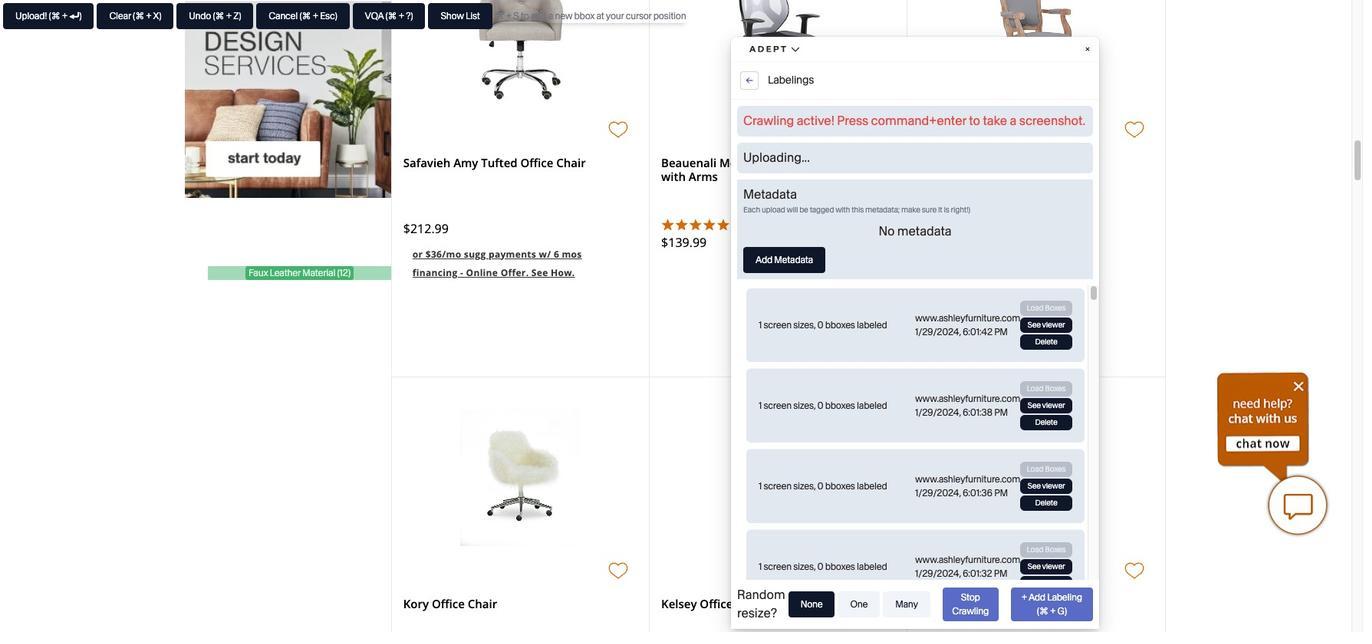 Task type: locate. For each thing, give the bounding box(es) containing it.
1 offer. from the left
[[501, 265, 529, 278]]

mesh
[[720, 154, 750, 169]]

sugg inside or $56/mo sugg payments w/ 6 mos financing - online offer. see how.
[[980, 247, 1002, 260]]

chair right kelsey
[[736, 595, 766, 611]]

beauenali mesh home office desk chair with arms link
[[662, 154, 885, 183]]

6 for $334.99
[[1070, 247, 1076, 260]]

financing inside or $56/mo sugg payments w/ 6 mos financing - online offer. see how.
[[929, 265, 974, 278]]

1 horizontal spatial financing
[[929, 265, 974, 278]]

office right tufted
[[521, 154, 554, 169]]

online inside or $56/mo sugg payments w/ 6 mos financing - online offer. see how.
[[982, 265, 1014, 278]]

amy
[[454, 154, 478, 169]]

online inside the or $36/mo sugg payments w/ 6 mos financing - online offer. see how.
[[466, 265, 498, 278]]

2 offer. from the left
[[1017, 265, 1045, 278]]

w/ inside or $56/mo sugg payments w/ 6 mos financing - online offer. see how.
[[1055, 247, 1068, 260]]

-
[[460, 265, 464, 278], [977, 265, 980, 278]]

financing
[[413, 265, 458, 278], [929, 265, 974, 278]]

1 horizontal spatial payments
[[1005, 247, 1053, 260]]

1 - from the left
[[460, 265, 464, 278]]

0 horizontal spatial mos
[[562, 247, 582, 260]]

1 payments from the left
[[489, 247, 537, 260]]

financing inside the or $36/mo sugg payments w/ 6 mos financing - online offer. see how.
[[413, 265, 458, 278]]

offer. inside the or $36/mo sugg payments w/ 6 mos financing - online offer. see how.
[[501, 265, 529, 278]]

0 horizontal spatial online
[[466, 265, 498, 278]]

2 how. from the left
[[1067, 265, 1091, 278]]

home
[[753, 154, 786, 169]]

2 mos from the left
[[1078, 247, 1098, 260]]

offer.
[[501, 265, 529, 278], [1017, 265, 1045, 278]]

5.0 image up $139.99
[[662, 217, 731, 229]]

how. inside or $56/mo sugg payments w/ 6 mos financing - online offer. see how.
[[1067, 265, 1091, 278]]

chair right draper
[[997, 595, 1027, 611]]

1 how. from the left
[[551, 265, 575, 278]]

see
[[532, 265, 548, 278], [1048, 265, 1065, 278]]

sugg right "$56/mo"
[[980, 247, 1002, 260]]

(2)
[[735, 216, 747, 231]]

1 horizontal spatial -
[[977, 265, 980, 278]]

chair right desk
[[855, 154, 885, 169]]

sugg
[[464, 247, 486, 260], [980, 247, 1002, 260]]

- inside or $56/mo sugg payments w/ 6 mos financing - online offer. see how.
[[977, 265, 980, 278]]

- inside the or $36/mo sugg payments w/ 6 mos financing - online offer. see how.
[[460, 265, 464, 278]]

6 for $212.99
[[554, 247, 560, 260]]

0 horizontal spatial how.
[[551, 265, 575, 278]]

how.
[[551, 265, 575, 278], [1067, 265, 1091, 278]]

chair right kory
[[468, 595, 497, 611]]

linon shelby office chair, , large image
[[460, 408, 581, 546]]

payments inside or $56/mo sugg payments w/ 6 mos financing - online offer. see how.
[[1005, 247, 1053, 260]]

beauenali
[[662, 154, 717, 169]]

how. inside the or $36/mo sugg payments w/ 6 mos financing - online offer. see how.
[[551, 265, 575, 278]]

5.0 image up $334.99
[[920, 203, 989, 215]]

2 online from the left
[[982, 265, 1014, 278]]

payments right "$56/mo"
[[1005, 247, 1053, 260]]

mos inside or $56/mo sugg payments w/ 6 mos financing - online offer. see how.
[[1078, 247, 1098, 260]]

1 see from the left
[[532, 265, 548, 278]]

1 sugg from the left
[[464, 247, 486, 260]]

1 horizontal spatial sugg
[[980, 247, 1002, 260]]

online
[[466, 265, 498, 278], [982, 265, 1014, 278]]

1 horizontal spatial how.
[[1067, 265, 1091, 278]]

or inside the or $36/mo sugg payments w/ 6 mos financing - online offer. see how.
[[413, 247, 423, 260]]

6
[[554, 247, 560, 260], [1070, 247, 1076, 260]]

mos
[[562, 247, 582, 260], [1078, 247, 1098, 260]]

kory office chair link
[[404, 595, 497, 611]]

or for $212.99
[[413, 247, 423, 260]]

2 financing from the left
[[929, 265, 974, 278]]

1 vertical spatial 5.0 image
[[662, 217, 731, 229]]

6 inside or $56/mo sugg payments w/ 6 mos financing - online offer. see how.
[[1070, 247, 1076, 260]]

mos inside the or $36/mo sugg payments w/ 6 mos financing - online offer. see how.
[[562, 247, 582, 260]]

w/
[[539, 247, 551, 260], [1055, 247, 1068, 260]]

linon kelsey office chair, , large image
[[710, 408, 848, 546]]

0 horizontal spatial 6
[[554, 247, 560, 260]]

dialogue message for liveperson image
[[1218, 372, 1310, 483]]

1 horizontal spatial or
[[929, 247, 939, 260]]

1 online from the left
[[466, 265, 498, 278]]

1 horizontal spatial w/
[[1055, 247, 1068, 260]]

or left "$36/mo"
[[413, 247, 423, 260]]

kory office chair
[[404, 595, 497, 611]]

safavieh amy tufted office chair, , large image
[[470, 0, 572, 105]]

or
[[413, 247, 423, 260], [929, 247, 939, 260]]

2 w/ from the left
[[1055, 247, 1068, 260]]

0 horizontal spatial payments
[[489, 247, 537, 260]]

6 inside the or $36/mo sugg payments w/ 6 mos financing - online offer. see how.
[[554, 247, 560, 260]]

beauenali mesh home office desk chair with arms
[[662, 154, 885, 183]]

- for $334.99
[[977, 265, 980, 278]]

financing down "$56/mo"
[[929, 265, 974, 278]]

office right kelsey
[[700, 595, 733, 611]]

0 horizontal spatial -
[[460, 265, 464, 278]]

office right kory
[[432, 595, 465, 611]]

0 horizontal spatial offer.
[[501, 265, 529, 278]]

sugg for $212.99
[[464, 247, 486, 260]]

chat bubble mobile view image
[[1268, 475, 1329, 536]]

payments right "$36/mo"
[[489, 247, 537, 260]]

offer. inside or $56/mo sugg payments w/ 6 mos financing - online offer. see how.
[[1017, 265, 1045, 278]]

1 horizontal spatial mos
[[1078, 247, 1098, 260]]

1 mos from the left
[[562, 247, 582, 260]]

- down "$56/mo"
[[977, 265, 980, 278]]

office
[[521, 154, 554, 169], [789, 154, 822, 169], [432, 595, 465, 611], [700, 595, 733, 611], [962, 595, 995, 611]]

$212.99
[[404, 219, 449, 236]]

or left "$56/mo"
[[929, 247, 939, 260]]

1 horizontal spatial online
[[982, 265, 1014, 278]]

financing down "$36/mo"
[[413, 265, 458, 278]]

beauenali home office desk chair, , large image
[[734, 0, 824, 105]]

2 sugg from the left
[[980, 247, 1002, 260]]

2 see from the left
[[1048, 265, 1065, 278]]

sugg right "$36/mo"
[[464, 247, 486, 260]]

2 - from the left
[[977, 265, 980, 278]]

office left desk
[[789, 154, 822, 169]]

office inside the beauenali mesh home office desk chair with arms
[[789, 154, 822, 169]]

chair inside the beauenali mesh home office desk chair with arms
[[855, 154, 885, 169]]

0 horizontal spatial financing
[[413, 265, 458, 278]]

1 horizontal spatial see
[[1048, 265, 1065, 278]]

or inside or $56/mo sugg payments w/ 6 mos financing - online offer. see how.
[[929, 247, 939, 260]]

1 horizontal spatial 6
[[1070, 247, 1076, 260]]

see inside the or $36/mo sugg payments w/ 6 mos financing - online offer. see how.
[[532, 265, 548, 278]]

1 financing from the left
[[413, 265, 458, 278]]

- down "$36/mo"
[[460, 265, 464, 278]]

2 6 from the left
[[1070, 247, 1076, 260]]

5.0 image
[[920, 203, 989, 215], [662, 217, 731, 229]]

2 or from the left
[[929, 247, 939, 260]]

0 horizontal spatial 5.0 image
[[662, 217, 731, 229]]

or $56/mo sugg payments w/ 6 mos financing - online offer. see how. button
[[920, 234, 1154, 289]]

0 horizontal spatial see
[[532, 265, 548, 278]]

0 horizontal spatial sugg
[[464, 247, 486, 260]]

sugg inside the or $36/mo sugg payments w/ 6 mos financing - online offer. see how.
[[464, 247, 486, 260]]

2 payments from the left
[[1005, 247, 1053, 260]]

w/ for $212.99
[[539, 247, 551, 260]]

payments inside the or $36/mo sugg payments w/ 6 mos financing - online offer. see how.
[[489, 247, 537, 260]]

w/ inside the or $36/mo sugg payments w/ 6 mos financing - online offer. see how.
[[539, 247, 551, 260]]

1 horizontal spatial offer.
[[1017, 265, 1045, 278]]

financing for $212.99
[[413, 265, 458, 278]]

0 horizontal spatial w/
[[539, 247, 551, 260]]

1 w/ from the left
[[539, 247, 551, 260]]

$56/mo
[[942, 247, 978, 260]]

chair
[[557, 154, 586, 169], [855, 154, 885, 169], [468, 595, 497, 611], [736, 595, 766, 611], [997, 595, 1027, 611]]

office right draper
[[962, 595, 995, 611]]

1 6 from the left
[[554, 247, 560, 260]]

w/ for $334.99
[[1055, 247, 1068, 260]]

1 horizontal spatial 5.0 image
[[920, 203, 989, 215]]

1 or from the left
[[413, 247, 423, 260]]

- for $212.99
[[460, 265, 464, 278]]

see for $212.99
[[532, 265, 548, 278]]

0 horizontal spatial or
[[413, 247, 423, 260]]

payments
[[489, 247, 537, 260], [1005, 247, 1053, 260]]

desk
[[825, 154, 852, 169]]

see inside or $56/mo sugg payments w/ 6 mos financing - online offer. see how.
[[1048, 265, 1065, 278]]



Task type: describe. For each thing, give the bounding box(es) containing it.
office for kelsey office chair
[[700, 595, 733, 611]]

$139.99
[[662, 233, 707, 250]]

arms
[[689, 168, 718, 183]]

chair right tufted
[[557, 154, 586, 169]]

or for $334.99
[[929, 247, 939, 260]]

mos for $334.99
[[1078, 247, 1098, 260]]

sugg for $334.99
[[980, 247, 1002, 260]]

safavieh
[[404, 154, 451, 169]]

draper office chair
[[920, 595, 1027, 611]]

mos for $212.99
[[562, 247, 582, 260]]

online for $212.99
[[466, 265, 498, 278]]

online for $334.99
[[982, 265, 1014, 278]]

how. for $334.99
[[1067, 265, 1091, 278]]

chair for draper office chair
[[997, 595, 1027, 611]]

chair for kelsey office chair
[[736, 595, 766, 611]]

draper
[[920, 595, 959, 611]]

or $56/mo sugg payments w/ 6 mos financing - online offer. see how.
[[929, 247, 1098, 278]]

payments for $334.99
[[1005, 247, 1053, 260]]

offer. for $334.99
[[1017, 265, 1045, 278]]

(2) link
[[735, 216, 896, 232]]

safavieh amy tufted office chair
[[404, 154, 586, 169]]

0 vertical spatial 5.0 image
[[920, 203, 989, 215]]

chair for kory office chair
[[468, 595, 497, 611]]

$36/mo
[[426, 247, 462, 260]]

with
[[662, 168, 686, 183]]

tufted
[[481, 154, 518, 169]]

kory
[[404, 595, 429, 611]]

draper office chair link
[[920, 595, 1027, 611]]

$334.99
[[920, 219, 965, 236]]

offer. for $212.99
[[501, 265, 529, 278]]

safavieh amy tufted office chair link
[[404, 154, 586, 169]]

financing for $334.99
[[929, 265, 974, 278]]

kelsey office chair link
[[662, 595, 766, 611]]

or $36/mo sugg payments w/ 6 mos financing - online offer. see how. button
[[404, 234, 638, 289]]

kelsey office chair
[[662, 595, 766, 611]]

payments for $212.99
[[489, 247, 537, 260]]

how. for $212.99
[[551, 265, 575, 278]]

office for draper office chair
[[962, 595, 995, 611]]

office for kory office chair
[[432, 595, 465, 611]]

linon cam office chair, , large image
[[968, 0, 1106, 105]]

see for $334.99
[[1048, 265, 1065, 278]]

linon draper office chair, brown/white, large image
[[974, 408, 1100, 546]]

or $36/mo sugg payments w/ 6 mos financing - online offer. see how.
[[413, 247, 582, 278]]

kelsey
[[662, 595, 697, 611]]



Task type: vqa. For each thing, say whether or not it's contained in the screenshot.
'or' for $334.99
yes



